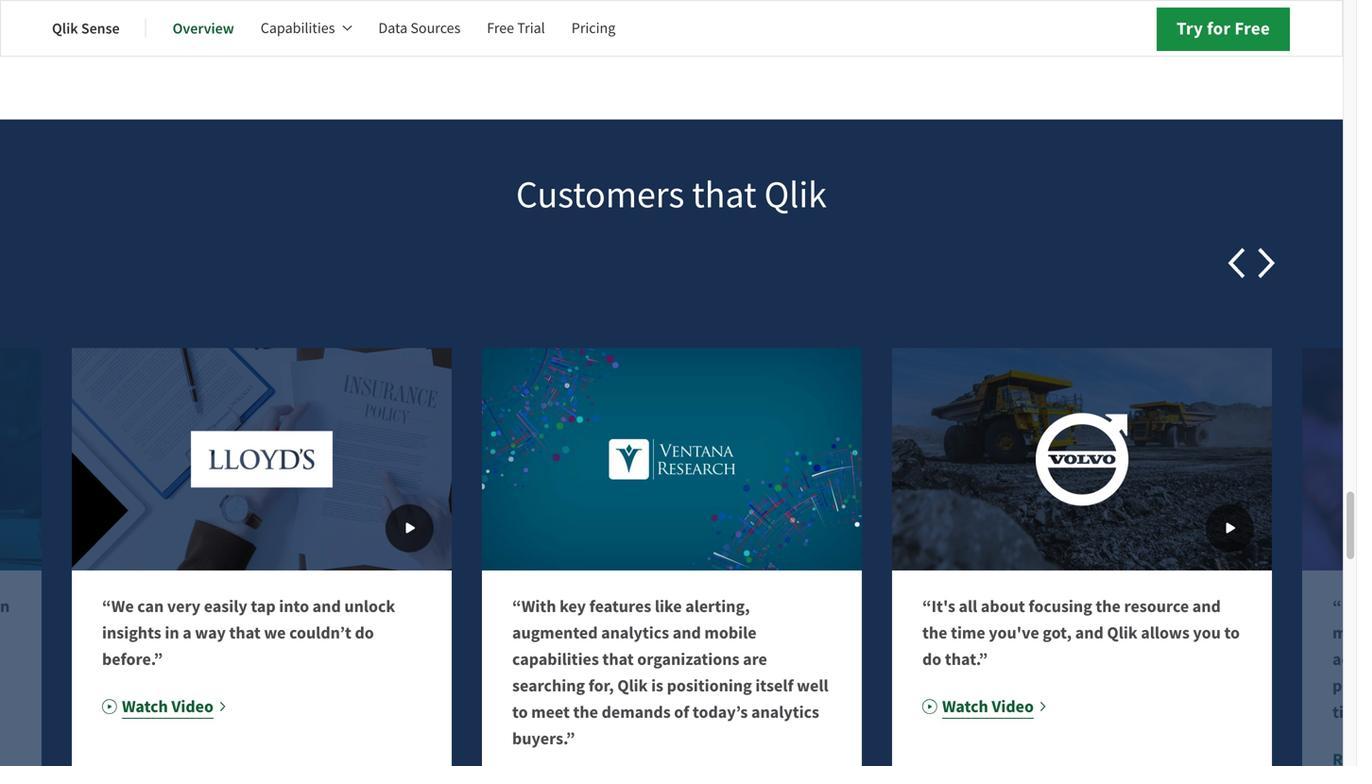 Task type: describe. For each thing, give the bounding box(es) containing it.
for,
[[589, 675, 614, 698]]

"with
[[513, 596, 556, 619]]

try for free
[[1177, 17, 1271, 41]]

0 horizontal spatial analytics
[[602, 622, 670, 645]]

qlik inside menu bar
[[52, 18, 78, 38]]

in
[[165, 622, 179, 645]]

2 horizontal spatial the
[[1096, 596, 1121, 619]]

"with key features like alerting, augmented analytics and mobile capabilities that organizations are searching for, qlik is positioning itself well to meet the demands of today's analytics buyers."
[[513, 596, 829, 751]]

sense
[[81, 18, 120, 38]]

trial
[[518, 18, 545, 38]]

the inside "with key features like alerting, augmented analytics and mobile capabilities that organizations are searching for, qlik is positioning itself well to meet the demands of today's analytics buyers."
[[574, 702, 599, 725]]

alerting,
[[686, 596, 750, 619]]

qlik customer - paypal image
[[601, 0, 743, 4]]

menu bar containing qlik sense
[[52, 6, 642, 51]]

way
[[195, 622, 226, 645]]

data sources
[[379, 18, 461, 38]]

"we can very easily tap into and unlock insights in a way that we couldn't do before."
[[102, 596, 395, 672]]

easily
[[204, 596, 248, 619]]

is
[[652, 675, 664, 698]]

"it's all about focusing the resource and the time you've got, and qlik allows you to do that."
[[923, 596, 1241, 672]]

2 horizontal spatial that
[[692, 171, 757, 219]]

organizations
[[638, 649, 740, 672]]

video for you've
[[992, 696, 1034, 719]]

qlik customer - hsbc image
[[238, 0, 379, 4]]

try
[[1177, 17, 1204, 41]]

focusing
[[1029, 596, 1093, 619]]

key
[[560, 596, 586, 619]]

qlik customer - harman image
[[1146, 0, 1288, 4]]

that inside "with key features like alerting, augmented analytics and mobile capabilities that organizations are searching for, qlik is positioning itself well to meet the demands of today's analytics buyers."
[[603, 649, 634, 672]]

capabilities link
[[261, 6, 352, 51]]

watch for do
[[943, 696, 989, 719]]

watch video for before."
[[122, 696, 214, 719]]

of
[[674, 702, 690, 725]]

resource
[[1125, 596, 1190, 619]]

video for in
[[172, 696, 214, 719]]

demands
[[602, 702, 671, 725]]

try for free link
[[1157, 8, 1291, 51]]

w
[[1357, 596, 1358, 619]]

tap
[[251, 596, 276, 619]]

mobile
[[705, 622, 757, 645]]

qlik customer - bp image
[[964, 0, 1106, 14]]

searching
[[513, 675, 585, 698]]

"it w link
[[1303, 348, 1358, 767]]

watch video for do
[[943, 696, 1034, 719]]

free trial
[[487, 18, 545, 38]]

you've
[[989, 622, 1040, 645]]

to inside "it's all about focusing the resource and the time you've got, and qlik allows you to do that."
[[1225, 622, 1241, 645]]

got,
[[1043, 622, 1072, 645]]

all
[[959, 596, 978, 619]]

capabilities
[[261, 18, 335, 38]]

pricing
[[572, 18, 616, 38]]

previous slide image
[[1223, 248, 1253, 279]]

unlock
[[345, 596, 395, 619]]

do inside "it's all about focusing the resource and the time you've got, and qlik allows you to do that."
[[923, 649, 942, 672]]

ventana research logo image
[[482, 348, 862, 571]]

couldn't
[[289, 622, 352, 645]]

very
[[167, 596, 201, 619]]

into
[[279, 596, 309, 619]]

overview link
[[173, 6, 234, 51]]



Task type: locate. For each thing, give the bounding box(es) containing it.
video
[[172, 696, 214, 719], [992, 696, 1034, 719]]

lloyd's logo image
[[72, 348, 452, 571]]

1 watch video from the left
[[122, 696, 214, 719]]

watch for before."
[[122, 696, 168, 719]]

watch video down that."
[[943, 696, 1034, 719]]

1 horizontal spatial video
[[992, 696, 1034, 719]]

the down "it's
[[923, 622, 948, 645]]

do left that."
[[923, 649, 942, 672]]

free inside the try for free link
[[1235, 17, 1271, 41]]

0 horizontal spatial watch video
[[122, 696, 214, 719]]

1 vertical spatial that
[[229, 622, 261, 645]]

qlik inside "it's all about focusing the resource and the time you've got, and qlik allows you to do that."
[[1108, 622, 1138, 645]]

and up couldn't
[[313, 596, 341, 619]]

0 horizontal spatial do
[[355, 622, 374, 645]]

that inside "we can very easily tap into and unlock insights in a way that we couldn't do before."
[[229, 622, 261, 645]]

the down for,
[[574, 702, 599, 725]]

0 vertical spatial to
[[1225, 622, 1241, 645]]

customers
[[516, 171, 685, 219]]

features
[[590, 596, 652, 619]]

0 vertical spatial the
[[1096, 596, 1121, 619]]

to inside "with key features like alerting, augmented analytics and mobile capabilities that organizations are searching for, qlik is positioning itself well to meet the demands of today's analytics buyers."
[[513, 702, 528, 725]]

you
[[1194, 622, 1222, 645]]

1 horizontal spatial that
[[603, 649, 634, 672]]

watch down that."
[[943, 696, 989, 719]]

0 horizontal spatial the
[[574, 702, 599, 725]]

before."
[[102, 649, 163, 672]]

2 video from the left
[[992, 696, 1034, 719]]

"it's
[[923, 596, 956, 619]]

do
[[355, 622, 374, 645], [923, 649, 942, 672]]

about
[[981, 596, 1026, 619]]

"it
[[1333, 596, 1354, 619]]

to left meet
[[513, 702, 528, 725]]

next slide image
[[1253, 248, 1283, 279]]

watch video down before." at left bottom
[[122, 696, 214, 719]]

allows
[[1142, 622, 1190, 645]]

and inside "we can very easily tap into and unlock insights in a way that we couldn't do before."
[[313, 596, 341, 619]]

next slide element
[[1253, 248, 1283, 279]]

0 vertical spatial do
[[355, 622, 374, 645]]

1 watch from the left
[[122, 696, 168, 719]]

positioning
[[667, 675, 752, 698]]

for
[[1208, 17, 1231, 41]]

sources
[[411, 18, 461, 38]]

are
[[743, 649, 768, 672]]

1 vertical spatial do
[[923, 649, 942, 672]]

volvo logo image
[[893, 348, 1273, 571]]

0 vertical spatial that
[[692, 171, 757, 219]]

2 watch from the left
[[943, 696, 989, 719]]

1 vertical spatial to
[[513, 702, 528, 725]]

sephora logo image
[[1303, 348, 1358, 571]]

augmented
[[513, 622, 598, 645]]

time
[[951, 622, 986, 645]]

qlik inside "with key features like alerting, augmented analytics and mobile capabilities that organizations are searching for, qlik is positioning itself well to meet the demands of today's analytics buyers."
[[618, 675, 648, 698]]

2 watch video from the left
[[943, 696, 1034, 719]]

insights
[[102, 622, 161, 645]]

0 horizontal spatial that
[[229, 622, 261, 645]]

free down qlik customer - samsung image
[[487, 18, 514, 38]]

analytics
[[602, 622, 670, 645], [752, 702, 820, 725]]

"we
[[102, 596, 134, 619]]

"it w
[[1333, 596, 1358, 725]]

the right focusing
[[1096, 596, 1121, 619]]

qlik sense
[[52, 18, 120, 38]]

1 horizontal spatial free
[[1235, 17, 1271, 41]]

0 horizontal spatial free
[[487, 18, 514, 38]]

do down "unlock"
[[355, 622, 374, 645]]

to right you
[[1225, 622, 1241, 645]]

watch down before." at left bottom
[[122, 696, 168, 719]]

1 horizontal spatial analytics
[[752, 702, 820, 725]]

0 horizontal spatial to
[[513, 702, 528, 725]]

and inside "with key features like alerting, augmented analytics and mobile capabilities that organizations are searching for, qlik is positioning itself well to meet the demands of today's analytics buyers."
[[673, 622, 701, 645]]

and
[[313, 596, 341, 619], [1193, 596, 1222, 619], [673, 622, 701, 645], [1076, 622, 1104, 645]]

data sources link
[[379, 6, 461, 51]]

0 vertical spatial analytics
[[602, 622, 670, 645]]

well
[[797, 675, 829, 698]]

1 vertical spatial the
[[923, 622, 948, 645]]

free trial link
[[487, 6, 545, 51]]

we
[[264, 622, 286, 645]]

0 horizontal spatial watch
[[122, 696, 168, 719]]

docusign logo image
[[0, 348, 42, 571]]

and right the got,
[[1076, 622, 1104, 645]]

video down a
[[172, 696, 214, 719]]

meet
[[532, 702, 570, 725]]

0 horizontal spatial video
[[172, 696, 214, 719]]

watch video
[[122, 696, 214, 719], [943, 696, 1034, 719]]

free right for
[[1235, 17, 1271, 41]]

analytics down "itself"
[[752, 702, 820, 725]]

1 horizontal spatial watch
[[943, 696, 989, 719]]

1 video from the left
[[172, 696, 214, 719]]

previous slide element
[[1223, 248, 1253, 279]]

that."
[[945, 649, 988, 672]]

pricing link
[[572, 6, 616, 51]]

1 horizontal spatial watch video
[[943, 696, 1034, 719]]

qlik customer - lenovo image
[[783, 0, 924, 4]]

qlik customer - deloitte image
[[56, 0, 198, 4]]

a
[[183, 622, 192, 645]]

capabilities
[[513, 649, 599, 672]]

overview
[[173, 18, 234, 38]]

qlik customer - samsung image
[[419, 0, 561, 4]]

customers that qlik
[[516, 171, 827, 219]]

itself
[[756, 675, 794, 698]]

1 horizontal spatial the
[[923, 622, 948, 645]]

qlik
[[52, 18, 78, 38], [765, 171, 827, 219], [1108, 622, 1138, 645], [618, 675, 648, 698]]

today's
[[693, 702, 748, 725]]

2 vertical spatial that
[[603, 649, 634, 672]]

2 vertical spatial the
[[574, 702, 599, 725]]

free inside free trial link
[[487, 18, 514, 38]]

video down you've in the bottom of the page
[[992, 696, 1034, 719]]

1 horizontal spatial to
[[1225, 622, 1241, 645]]

analytics down features
[[602, 622, 670, 645]]

and up you
[[1193, 596, 1222, 619]]

1 horizontal spatial do
[[923, 649, 942, 672]]

1 vertical spatial analytics
[[752, 702, 820, 725]]

do inside "we can very easily tap into and unlock insights in a way that we couldn't do before."
[[355, 622, 374, 645]]

that
[[692, 171, 757, 219], [229, 622, 261, 645], [603, 649, 634, 672]]

watch
[[122, 696, 168, 719], [943, 696, 989, 719]]

can
[[137, 596, 164, 619]]

data
[[379, 18, 408, 38]]

qlik sense link
[[52, 6, 120, 51]]

to
[[1225, 622, 1241, 645], [513, 702, 528, 725]]

and up organizations
[[673, 622, 701, 645]]

like
[[655, 596, 682, 619]]

free
[[1235, 17, 1271, 41], [487, 18, 514, 38]]

buyers."
[[513, 728, 575, 751]]

menu bar
[[52, 6, 642, 51]]

the
[[1096, 596, 1121, 619], [923, 622, 948, 645], [574, 702, 599, 725]]



Task type: vqa. For each thing, say whether or not it's contained in the screenshot.
itself
yes



